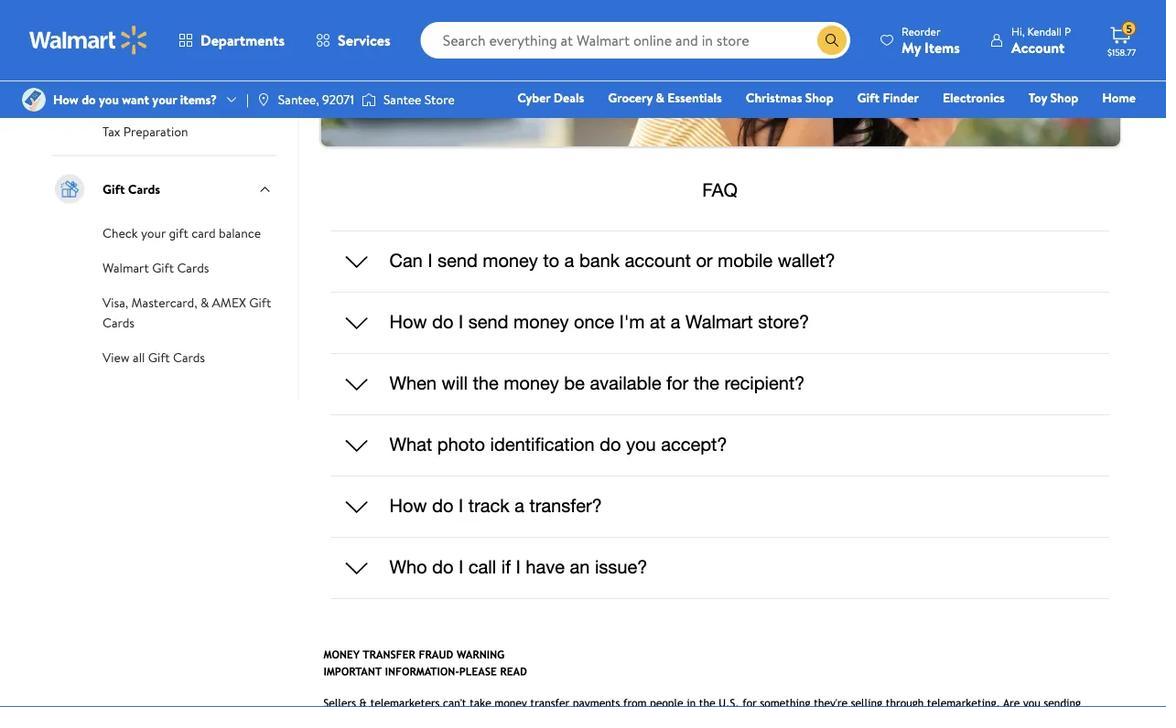 Task type: describe. For each thing, give the bounding box(es) containing it.
services button
[[300, 18, 406, 62]]

deposit & withdraw cash link
[[103, 16, 244, 36]]

visa, mastercard, & amex gift cards
[[103, 293, 271, 331]]

services
[[338, 30, 391, 50]]

electronics link
[[935, 88, 1014, 108]]

view all gift cards
[[103, 348, 205, 366]]

deals
[[554, 89, 585, 107]]

walmart+
[[1082, 114, 1137, 132]]

departments
[[201, 30, 285, 50]]

$158.77
[[1108, 46, 1137, 58]]

visa, mastercard, & amex gift cards link
[[103, 292, 271, 332]]

fashion
[[808, 114, 851, 132]]

electronics
[[943, 89, 1006, 107]]

tax preparation link
[[103, 120, 188, 140]]

mastercard,
[[131, 293, 197, 311]]

one debit
[[996, 114, 1058, 132]]

items
[[925, 37, 961, 57]]

check
[[103, 224, 138, 242]]

all
[[133, 348, 145, 366]]

balance
[[219, 224, 261, 242]]

finder
[[883, 89, 919, 107]]

0 vertical spatial your
[[152, 91, 177, 108]]

grocery
[[608, 89, 653, 107]]

grocery & essentials link
[[600, 88, 731, 108]]

cards down visa, mastercard, & amex gift cards
[[173, 348, 205, 366]]

& for deposit
[[149, 18, 158, 36]]

walmart+ link
[[1074, 114, 1145, 133]]

cards down the card
[[177, 259, 209, 276]]

reorder my items
[[902, 23, 961, 57]]

home
[[1103, 89, 1137, 107]]

tax
[[103, 122, 120, 140]]

how
[[53, 91, 79, 108]]

santee,
[[278, 91, 319, 108]]

hi, kendall p account
[[1012, 23, 1072, 57]]

reorder
[[902, 23, 941, 39]]

Walmart Site-Wide search field
[[421, 22, 851, 59]]

auto link
[[866, 114, 910, 133]]

hi,
[[1012, 23, 1025, 39]]

& for grocery
[[656, 89, 665, 107]]

money orders
[[103, 53, 183, 70]]

cyber deals
[[518, 89, 585, 107]]

walmart gift cards
[[103, 259, 209, 276]]

visa,
[[103, 293, 128, 311]]

gift finder link
[[850, 88, 928, 108]]

store
[[425, 91, 455, 108]]

p
[[1065, 23, 1072, 39]]

how do you want your items?
[[53, 91, 217, 108]]

withdraw
[[161, 18, 214, 36]]

 image for santee, 92071
[[256, 93, 271, 107]]

gift cards
[[103, 180, 160, 198]]

check your gift card balance
[[103, 224, 261, 242]]

1 vertical spatial your
[[141, 224, 166, 242]]

grocery & essentials
[[608, 89, 722, 107]]

essentials
[[668, 89, 722, 107]]

christmas
[[746, 89, 803, 107]]

cyber
[[518, 89, 551, 107]]

registry link
[[917, 114, 981, 133]]

auto
[[875, 114, 902, 132]]

preparation
[[123, 122, 188, 140]]

walmart gift cards link
[[103, 257, 209, 277]]



Task type: vqa. For each thing, say whether or not it's contained in the screenshot.
Walmart Site-Wide Search Field
yes



Task type: locate. For each thing, give the bounding box(es) containing it.
money inside money transfers link
[[103, 87, 140, 105]]

toy shop link
[[1021, 88, 1087, 108]]

money for money orders
[[103, 53, 140, 70]]

search icon image
[[825, 33, 840, 48]]

1 money from the top
[[103, 53, 140, 70]]

kendall
[[1028, 23, 1062, 39]]

shop up fashion in the top of the page
[[806, 89, 834, 107]]

 image
[[362, 91, 376, 109]]

deposit
[[103, 18, 146, 36]]

gift right amex
[[249, 293, 271, 311]]

account
[[1012, 37, 1065, 57]]

gift
[[169, 224, 189, 242]]

0 vertical spatial &
[[149, 18, 158, 36]]

home fashion
[[808, 89, 1137, 132]]

& right grocery
[[656, 89, 665, 107]]

2 vertical spatial &
[[200, 293, 209, 311]]

money transfers link
[[103, 86, 194, 106]]

money for money transfers
[[103, 87, 140, 105]]

want
[[122, 91, 149, 108]]

cards down visa,
[[103, 314, 135, 331]]

gift right all
[[148, 348, 170, 366]]

one
[[996, 114, 1024, 132]]

santee
[[384, 91, 422, 108]]

shop for toy shop
[[1051, 89, 1079, 107]]

gift up mastercard,
[[152, 259, 174, 276]]

walmart image
[[29, 26, 148, 55]]

toy
[[1029, 89, 1048, 107]]

debit
[[1027, 114, 1058, 132]]

fashion link
[[800, 114, 859, 133]]

1 horizontal spatial &
[[200, 293, 209, 311]]

gift cards image
[[51, 171, 88, 207]]

gift
[[858, 89, 880, 107], [103, 180, 125, 198], [152, 259, 174, 276], [249, 293, 271, 311], [148, 348, 170, 366]]

registry
[[926, 114, 972, 132]]

2 horizontal spatial &
[[656, 89, 665, 107]]

1 horizontal spatial shop
[[1051, 89, 1079, 107]]

gift right gift cards image
[[103, 180, 125, 198]]

gift finder
[[858, 89, 919, 107]]

1 vertical spatial money
[[103, 87, 140, 105]]

items?
[[180, 91, 217, 108]]

 image
[[22, 88, 46, 112], [256, 93, 271, 107]]

 image right "|"
[[256, 93, 271, 107]]

toy shop
[[1029, 89, 1079, 107]]

0 horizontal spatial shop
[[806, 89, 834, 107]]

& inside grocery & essentials link
[[656, 89, 665, 107]]

one debit link
[[988, 114, 1066, 133]]

cards
[[128, 180, 160, 198], [177, 259, 209, 276], [103, 314, 135, 331], [173, 348, 205, 366]]

tax preparation
[[103, 122, 188, 140]]

|
[[246, 91, 249, 108]]

departments button
[[163, 18, 300, 62]]

orders
[[143, 53, 183, 70]]

& inside visa, mastercard, & amex gift cards
[[200, 293, 209, 311]]

cards up check
[[128, 180, 160, 198]]

you
[[99, 91, 119, 108]]

view all gift cards link
[[103, 347, 205, 367]]

home link
[[1095, 88, 1145, 108]]

money orders link
[[103, 51, 183, 71]]

0 horizontal spatial  image
[[22, 88, 46, 112]]

cards inside visa, mastercard, & amex gift cards
[[103, 314, 135, 331]]

santee store
[[384, 91, 455, 108]]

&
[[149, 18, 158, 36], [656, 89, 665, 107], [200, 293, 209, 311]]

Search search field
[[421, 22, 851, 59]]

card
[[192, 224, 216, 242]]

cyber deals link
[[509, 88, 593, 108]]

& left amex
[[200, 293, 209, 311]]

christmas shop
[[746, 89, 834, 107]]

view
[[103, 348, 130, 366]]

do
[[82, 91, 96, 108]]

shop right toy
[[1051, 89, 1079, 107]]

amex
[[212, 293, 246, 311]]

& inside deposit & withdraw cash link
[[149, 18, 158, 36]]

0 vertical spatial money
[[103, 53, 140, 70]]

gift up auto
[[858, 89, 880, 107]]

gift inside visa, mastercard, & amex gift cards
[[249, 293, 271, 311]]

your
[[152, 91, 177, 108], [141, 224, 166, 242]]

my
[[902, 37, 922, 57]]

money
[[103, 53, 140, 70], [103, 87, 140, 105]]

your left gift
[[141, 224, 166, 242]]

 image left how
[[22, 88, 46, 112]]

deposit & withdraw cash
[[103, 18, 244, 36]]

1 vertical spatial &
[[656, 89, 665, 107]]

walmart
[[103, 259, 149, 276]]

transfers
[[143, 87, 194, 105]]

92071
[[322, 91, 354, 108]]

check your gift card balance link
[[103, 222, 261, 242]]

cash
[[217, 18, 244, 36]]

5
[[1127, 21, 1133, 36]]

your right want
[[152, 91, 177, 108]]

money inside money orders link
[[103, 53, 140, 70]]

christmas shop link
[[738, 88, 842, 108]]

 image for how do you want your items?
[[22, 88, 46, 112]]

1 shop from the left
[[806, 89, 834, 107]]

2 money from the top
[[103, 87, 140, 105]]

money transfers
[[103, 87, 194, 105]]

shop for christmas shop
[[806, 89, 834, 107]]

2 shop from the left
[[1051, 89, 1079, 107]]

santee, 92071
[[278, 91, 354, 108]]

& right deposit
[[149, 18, 158, 36]]

0 horizontal spatial &
[[149, 18, 158, 36]]

1 horizontal spatial  image
[[256, 93, 271, 107]]

shop
[[806, 89, 834, 107], [1051, 89, 1079, 107]]



